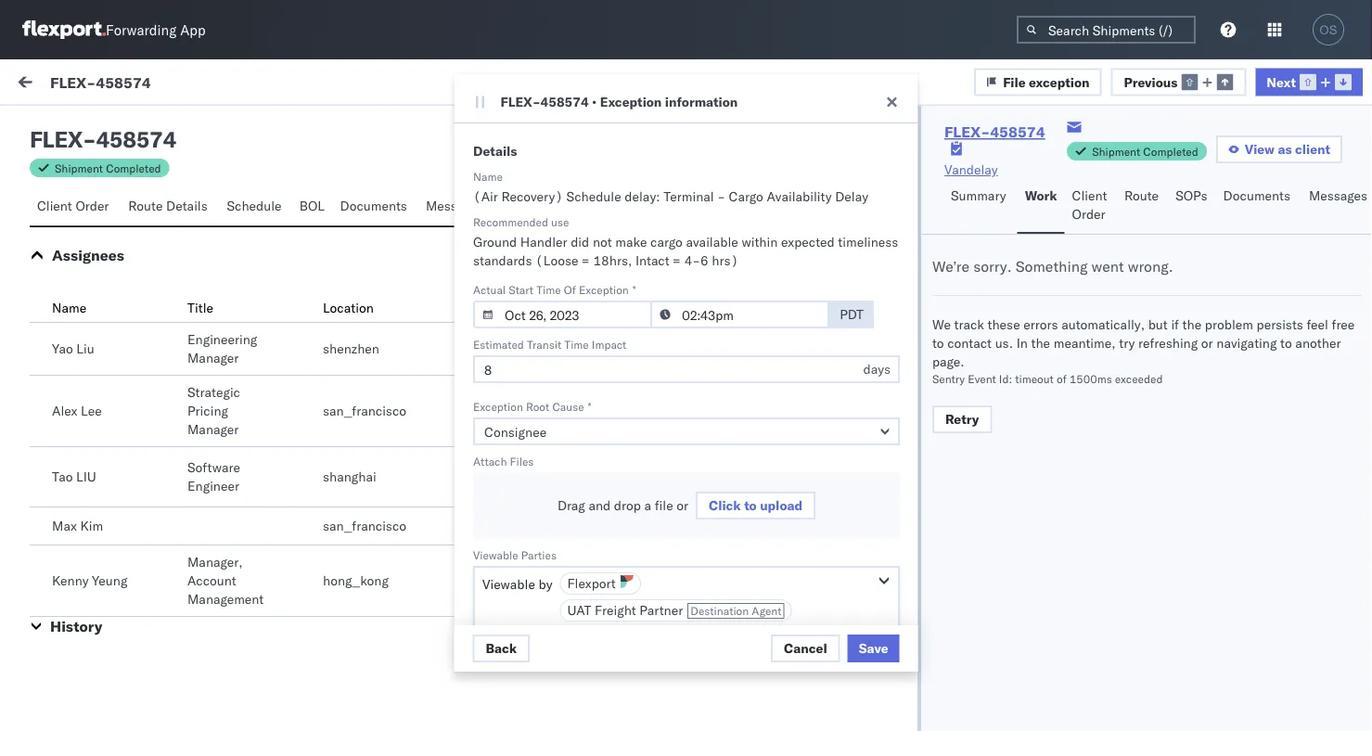 Task type: vqa. For each thing, say whether or not it's contained in the screenshot.
Kenny Yeung
yes



Task type: describe. For each thing, give the bounding box(es) containing it.
uat
[[567, 602, 591, 619]]

458574 up message
[[96, 125, 176, 153]]

3 jason- from the top
[[90, 452, 131, 468]]

0 horizontal spatial documents
[[340, 198, 407, 214]]

vandelay
[[945, 162, 999, 178]]

pst up make
[[623, 216, 646, 232]]

strategic pricing manager
[[187, 384, 240, 438]]

route details
[[128, 198, 208, 214]]

manager inside engineering manager
[[187, 350, 239, 366]]

4 dec from the top
[[470, 466, 493, 483]]

1 vertical spatial shipment completed
[[55, 161, 161, 175]]

Search Shipments (/) text field
[[1017, 16, 1197, 44]]

strategic
[[187, 384, 240, 401]]

account
[[187, 573, 236, 589]]

expected
[[781, 234, 835, 250]]

1 logistics manager from the top
[[459, 343, 566, 359]]

0 vertical spatial shipment
[[1093, 144, 1141, 158]]

1 horizontal spatial documents button
[[1217, 179, 1302, 234]]

work for work responsibility
[[459, 300, 489, 316]]

name for name (air recovery) schedule delay: terminal - cargo availability delay
[[473, 169, 503, 183]]

upload document button
[[525, 124, 753, 152]]

cancel
[[784, 641, 828, 657]]

kenny yeung
[[52, 573, 128, 589]]

root
[[526, 400, 549, 414]]

time for actual
[[536, 283, 561, 297]]

os
[[1320, 23, 1338, 37]]

bol
[[300, 198, 325, 214]]

details inside button
[[166, 198, 208, 214]]

name (air recovery) schedule delay: terminal - cargo availability delay
[[473, 169, 868, 205]]

1 jason-test zhao from the top
[[90, 201, 188, 217]]

1500ms
[[1070, 372, 1113, 386]]

hrs)
[[712, 252, 739, 269]]

flex- right of
[[1070, 383, 1109, 399]]

0 horizontal spatial order
[[76, 198, 109, 214]]

recovery)
[[501, 188, 563, 205]]

related
[[1071, 161, 1109, 175]]

pm for z
[[591, 466, 610, 483]]

•
[[592, 94, 597, 110]]

2 zhao from the top
[[159, 368, 188, 384]]

upload
[[760, 498, 803, 514]]

0 horizontal spatial assignees
[[52, 246, 124, 265]]

forwarding
[[106, 21, 177, 39]]

20, for dec 20, 2026, 12:36 am pst
[[496, 216, 516, 232]]

458574 down file
[[991, 123, 1046, 141]]

retry button
[[933, 406, 993, 434]]

458574 up internal
[[96, 73, 151, 91]]

software
[[187, 459, 240, 476]]

j for dec 8, 2026, 6:39 pm pst
[[63, 621, 67, 632]]

schedule button
[[219, 189, 292, 226]]

dec 20, 2026, 12:36 am pst
[[470, 216, 646, 232]]

2 jason- from the top
[[90, 368, 131, 384]]

0 horizontal spatial shipment
[[55, 161, 103, 175]]

location
[[323, 300, 374, 316]]

1 horizontal spatial messages button
[[1302, 179, 1373, 234]]

attach
[[473, 454, 507, 468]]

yao
[[52, 341, 73, 357]]

flex- 458574 for dec 20, 2026, 12:36 am pst
[[1070, 216, 1157, 232]]

flexport
[[567, 576, 616, 592]]

back
[[486, 641, 517, 657]]

next button
[[1256, 68, 1364, 96]]

5 zhao from the top
[[159, 619, 188, 635]]

previous button
[[1112, 68, 1247, 96]]

messages for the right the messages button
[[1310, 188, 1368, 204]]

save button
[[848, 635, 900, 663]]

handler
[[520, 234, 567, 250]]

0 horizontal spatial the
[[1032, 335, 1051, 351]]

upload document
[[538, 130, 649, 146]]

pst down impact
[[623, 383, 646, 399]]

back button
[[473, 635, 530, 663]]

went
[[1092, 257, 1125, 276]]

- up message
[[83, 125, 96, 153]]

automatically,
[[1062, 317, 1145, 333]]

software engineer
[[187, 459, 240, 494]]

sentry
[[933, 372, 966, 386]]

pst up impact
[[623, 299, 646, 316]]

internal (0)
[[124, 118, 198, 134]]

route for route details
[[128, 198, 163, 214]]

flex-458574 link
[[945, 123, 1046, 141]]

- up the upload
[[770, 466, 778, 483]]

2 = from the left
[[673, 252, 681, 269]]

external (0) button
[[22, 110, 117, 146]]

0 vertical spatial exception
[[600, 94, 662, 110]]

1 horizontal spatial to
[[933, 335, 945, 351]]

export inside cs export sco import
[[478, 459, 516, 476]]

manager down dec 20, 2026, 12:33 am pst
[[514, 405, 566, 421]]

4 jason- from the top
[[90, 535, 131, 551]]

timeout
[[1016, 372, 1054, 386]]

title
[[187, 300, 213, 316]]

-- : -- -- text field
[[650, 301, 829, 329]]

1 horizontal spatial shipment completed
[[1093, 144, 1199, 158]]

shanghai
[[323, 469, 377, 485]]

2 cs from the top
[[459, 520, 474, 536]]

458574 down try
[[1109, 383, 1157, 399]]

2 vertical spatial exception
[[473, 400, 523, 414]]

flex - 458574
[[30, 125, 176, 153]]

viewable for viewable by
[[482, 576, 535, 593]]

z for dec 8, 2026, 6:39 pm pst
[[67, 621, 72, 632]]

management
[[187, 591, 264, 608]]

alex
[[52, 403, 77, 419]]

did
[[571, 234, 589, 250]]

tao
[[52, 469, 73, 485]]

(0) for external (0)
[[82, 118, 106, 134]]

- down -- : -- -- "text box"
[[770, 383, 778, 399]]

next
[[1267, 74, 1297, 90]]

start
[[508, 283, 533, 297]]

j z for ttt
[[63, 203, 72, 215]]

3 dec from the top
[[470, 383, 493, 399]]

3 cs from the top
[[459, 575, 474, 591]]

msg
[[82, 400, 106, 416]]

1 jason- from the top
[[90, 201, 131, 217]]

flex- up automatically,
[[1070, 299, 1109, 316]]

1 zhao from the top
[[159, 201, 188, 217]]

2026, up the by
[[520, 550, 556, 566]]

free
[[1333, 317, 1356, 333]]

cs inside cs export sco import
[[459, 459, 474, 476]]

0 vertical spatial assignees
[[502, 198, 565, 214]]

flex- up vandelay
[[945, 123, 991, 141]]

0 horizontal spatial client order button
[[30, 189, 121, 226]]

0 vertical spatial assignees button
[[494, 189, 573, 226]]

we're
[[933, 257, 970, 276]]

cancel button
[[771, 635, 841, 663]]

2 vertical spatial pm
[[583, 634, 602, 650]]

cargo
[[729, 188, 763, 205]]

name for name
[[52, 300, 86, 316]]

work for related
[[1112, 161, 1137, 175]]

partner
[[639, 602, 683, 619]]

dec 17, 2026, 6:47 pm pst for j
[[470, 550, 637, 566]]

drag and drop a file or
[[557, 498, 688, 514]]

1 vertical spatial *
[[588, 400, 591, 414]]

file
[[1004, 74, 1026, 90]]

shenzhen
[[323, 341, 380, 357]]

1 horizontal spatial client order button
[[1065, 179, 1118, 234]]

flex- 458574 for dec 20, 2026, 12:35 am pst
[[1070, 299, 1157, 316]]

alex lee
[[52, 403, 102, 419]]

work for work button
[[1025, 188, 1058, 204]]

z for test
[[67, 537, 72, 549]]

2026, up root
[[520, 383, 556, 399]]

timeliness
[[838, 234, 898, 250]]

2 export from the top
[[478, 520, 516, 536]]

flex- right my at the top of page
[[50, 73, 96, 91]]

work button
[[1018, 179, 1065, 234]]

- down within
[[770, 299, 778, 316]]

upload
[[538, 130, 582, 146]]

5 jason- from the top
[[90, 619, 131, 635]]

0 horizontal spatial client order
[[37, 198, 109, 214]]

(loose
[[535, 252, 578, 269]]

file
[[655, 498, 673, 514]]

resize handle column header for message
[[439, 155, 461, 731]]

am for 12:33
[[599, 383, 619, 399]]

(0) for internal (0)
[[173, 118, 198, 134]]

2 horizontal spatial to
[[1281, 335, 1293, 351]]

exception
[[1030, 74, 1090, 90]]

drag
[[557, 498, 585, 514]]

j z for dec 8, 2026, 6:39 pm pst
[[63, 621, 72, 632]]

j z for test
[[63, 537, 72, 549]]

4-
[[684, 252, 700, 269]]

exceeded
[[1116, 372, 1164, 386]]

0 horizontal spatial or
[[677, 498, 688, 514]]

in
[[1017, 335, 1028, 351]]

pst up drop
[[614, 466, 637, 483]]

- down agent
[[770, 634, 778, 650]]

use
[[551, 215, 569, 229]]

my work
[[19, 71, 101, 97]]

information
[[665, 94, 738, 110]]

1 horizontal spatial the
[[1183, 317, 1202, 333]]

5 test from the top
[[131, 619, 156, 635]]

delay
[[835, 188, 868, 205]]

of
[[1057, 372, 1067, 386]]

1 horizontal spatial details
[[473, 143, 517, 159]]

kenny
[[52, 573, 89, 589]]

2 san_francisco from the top
[[323, 518, 407, 534]]

persists
[[1257, 317, 1304, 333]]

problem
[[1206, 317, 1254, 333]]

we
[[933, 317, 951, 333]]



Task type: locate. For each thing, give the bounding box(es) containing it.
1 vertical spatial 6:47
[[559, 550, 588, 566]]

3 am from the top
[[599, 383, 619, 399]]

1 horizontal spatial import
[[484, 482, 523, 498]]

2 vertical spatial cs
[[459, 575, 474, 591]]

jason-test zhao up liu
[[90, 452, 188, 468]]

1 vertical spatial completed
[[106, 161, 161, 175]]

flex- up went
[[1070, 216, 1109, 232]]

2 z from the top
[[67, 370, 72, 382]]

resize handle column header for time
[[739, 155, 761, 731]]

458574 left •
[[541, 94, 589, 110]]

1 vertical spatial san_francisco
[[323, 518, 407, 534]]

1 vertical spatial 20,
[[496, 299, 516, 316]]

responsibility
[[492, 300, 576, 316]]

engineering manager
[[187, 331, 257, 366]]

messages button down client
[[1302, 179, 1373, 234]]

1 vertical spatial am
[[599, 299, 619, 316]]

bol button
[[292, 189, 333, 226]]

resize handle column header
[[439, 155, 461, 731], [739, 155, 761, 731], [1039, 155, 1062, 731], [1340, 155, 1362, 731]]

schedule inside button
[[227, 198, 282, 214]]

click
[[709, 498, 741, 514]]

1 vertical spatial dec 17, 2026, 6:47 pm pst
[[470, 550, 637, 566]]

2 (0) from the left
[[173, 118, 198, 134]]

am for 12:35
[[599, 299, 619, 316]]

1 horizontal spatial route
[[1125, 188, 1159, 204]]

2 resize handle column header from the left
[[739, 155, 761, 731]]

2 vertical spatial 20,
[[496, 383, 516, 399]]

ttt for dec 20, 2026, 12:36 am pst
[[56, 233, 70, 249]]

estimated transit time impact
[[473, 337, 626, 351]]

0 vertical spatial 6:47
[[559, 466, 588, 483]]

refreshing
[[1139, 335, 1199, 351]]

import down attach files
[[484, 482, 523, 498]]

1 test from the top
[[131, 201, 156, 217]]

12:33
[[559, 383, 596, 399]]

0 vertical spatial logistics
[[459, 343, 511, 359]]

we're sorry. something went wrong.
[[933, 257, 1174, 276]]

work up external (0) on the left of page
[[53, 71, 101, 97]]

0 vertical spatial shipment completed
[[1093, 144, 1199, 158]]

1 (0) from the left
[[82, 118, 106, 134]]

2 17, from the top
[[496, 550, 516, 566]]

view as client
[[1246, 141, 1331, 157]]

1 resize handle column header from the left
[[439, 155, 461, 731]]

but
[[1149, 317, 1168, 333]]

1 vertical spatial assignees button
[[52, 246, 124, 265]]

0 horizontal spatial details
[[166, 198, 208, 214]]

3 resize handle column header from the left
[[1039, 155, 1062, 731]]

completed
[[1144, 144, 1199, 158], [106, 161, 161, 175]]

time up (air
[[471, 161, 495, 175]]

1 vertical spatial assignees
[[52, 246, 124, 265]]

ttt down message
[[56, 233, 70, 249]]

0 vertical spatial completed
[[1144, 144, 1199, 158]]

route
[[1125, 188, 1159, 204], [128, 198, 163, 214]]

(air
[[473, 188, 498, 205]]

summary
[[951, 188, 1007, 204]]

0 horizontal spatial completed
[[106, 161, 161, 175]]

file exception button
[[975, 68, 1102, 96], [975, 68, 1102, 96]]

2 j z from the top
[[63, 370, 72, 382]]

0 vertical spatial the
[[1183, 317, 1202, 333]]

0 vertical spatial name
[[473, 169, 503, 183]]

to inside button
[[744, 498, 757, 514]]

2 logistics from the top
[[459, 405, 511, 421]]

3 flex- 458574 from the top
[[1070, 383, 1157, 399]]

1 dec from the top
[[470, 216, 493, 232]]

1 j from the top
[[63, 203, 67, 215]]

0 horizontal spatial import
[[138, 76, 177, 92]]

- down the upload
[[770, 550, 778, 566]]

4 j z from the top
[[63, 621, 72, 632]]

dec 8, 2026, 6:39 pm pst
[[470, 634, 629, 650]]

previous
[[1125, 74, 1178, 90]]

1 vertical spatial or
[[677, 498, 688, 514]]

documents button right bol
[[333, 189, 419, 226]]

458574 up wrong.
[[1109, 216, 1157, 232]]

jason-test zhao down message
[[90, 201, 188, 217]]

2 logistics manager from the top
[[459, 405, 566, 421]]

viewable parties
[[473, 548, 556, 562]]

0 vertical spatial cs export
[[459, 520, 516, 536]]

time for estimated
[[564, 337, 589, 351]]

work right related
[[1112, 161, 1137, 175]]

order down related
[[1073, 206, 1106, 222]]

logistics up attach
[[459, 405, 511, 421]]

details
[[473, 143, 517, 159], [166, 198, 208, 214]]

1 flex- 458574 from the top
[[1070, 216, 1157, 232]]

2 flex- 458574 from the top
[[1070, 299, 1157, 316]]

flex
[[30, 125, 83, 153]]

file exception
[[1004, 74, 1090, 90]]

wrong.
[[1129, 257, 1174, 276]]

2026, right 8,
[[512, 634, 548, 650]]

3 export from the top
[[478, 575, 516, 591]]

the down errors
[[1032, 335, 1051, 351]]

shipment down flex
[[55, 161, 103, 175]]

work responsibility
[[459, 300, 576, 316]]

messages for leftmost the messages button
[[426, 198, 484, 214]]

viewable for viewable parties
[[473, 548, 518, 562]]

delay:
[[625, 188, 660, 205]]

1 cs export from the top
[[459, 520, 516, 536]]

*
[[632, 283, 636, 297], [588, 400, 591, 414]]

import up the internal (0) at the top left of the page
[[138, 76, 177, 92]]

test msg
[[56, 400, 106, 416]]

zhao up pricing
[[159, 368, 188, 384]]

a
[[644, 498, 651, 514]]

import work
[[138, 76, 211, 92]]

1 horizontal spatial client order
[[1073, 188, 1108, 222]]

1 horizontal spatial work
[[1112, 161, 1137, 175]]

feel
[[1307, 317, 1329, 333]]

sops
[[1176, 188, 1208, 204]]

external
[[30, 118, 78, 134]]

test for z
[[56, 484, 78, 500]]

1 vertical spatial exception
[[579, 283, 629, 297]]

2 test from the top
[[56, 484, 78, 500]]

0 horizontal spatial flex-458574
[[50, 73, 151, 91]]

1 vertical spatial the
[[1032, 335, 1051, 351]]

dec 17, 2026, 6:47 pm pst
[[470, 466, 637, 483], [470, 550, 637, 566]]

assignees button up handler
[[494, 189, 573, 226]]

0 horizontal spatial assignees button
[[52, 246, 124, 265]]

3 jason-test zhao from the top
[[90, 452, 188, 468]]

4 test from the top
[[131, 535, 156, 551]]

client
[[1296, 141, 1331, 157]]

z for ttt
[[67, 203, 72, 215]]

0 vertical spatial 20,
[[496, 216, 516, 232]]

0 vertical spatial or
[[1202, 335, 1214, 351]]

2 vertical spatial am
[[599, 383, 619, 399]]

manager down mmm d, yyyy text box
[[514, 343, 566, 359]]

am for 12:36
[[599, 216, 619, 232]]

0 horizontal spatial messages button
[[419, 189, 494, 226]]

2 vertical spatial test
[[56, 567, 78, 583]]

history button
[[50, 617, 102, 636]]

san_francisco
[[323, 403, 407, 419], [323, 518, 407, 534]]

17, up viewable by
[[496, 550, 516, 566]]

- inside name (air recovery) schedule delay: terminal - cargo availability delay
[[717, 188, 725, 205]]

1 dec 17, 2026, 6:47 pm pst from the top
[[470, 466, 637, 483]]

ttt for dec 20, 2026, 12:35 am pst
[[56, 317, 70, 333]]

Consignee  text field
[[473, 418, 900, 446]]

1 horizontal spatial completed
[[1144, 144, 1199, 158]]

flex-458574 up vandelay
[[945, 123, 1046, 141]]

assignees button
[[494, 189, 573, 226], [52, 246, 124, 265]]

2 cs export from the top
[[459, 575, 516, 591]]

0 horizontal spatial name
[[52, 300, 86, 316]]

6
[[700, 252, 708, 269]]

4 zhao from the top
[[159, 535, 188, 551]]

0 vertical spatial export
[[478, 459, 516, 476]]

1 ttt from the top
[[56, 233, 70, 249]]

completed down 'flex - 458574'
[[106, 161, 161, 175]]

1 horizontal spatial schedule
[[566, 188, 621, 205]]

3 z from the top
[[67, 454, 72, 465]]

try
[[1120, 335, 1136, 351]]

5 dec from the top
[[470, 550, 493, 566]]

work up the internal (0) at the top left of the page
[[180, 76, 211, 92]]

j down message
[[63, 203, 67, 215]]

max
[[52, 518, 77, 534]]

or inside we track these errors automatically, but if the problem persists feel free to contact us. in the meantime, try refreshing or navigating to another page. sentry event id: timeout of 1500ms exceeded
[[1202, 335, 1214, 351]]

1 horizontal spatial work
[[459, 300, 489, 316]]

- left cargo
[[717, 188, 725, 205]]

0 horizontal spatial documents button
[[333, 189, 419, 226]]

save
[[859, 641, 889, 657]]

pst down freight on the left bottom of page
[[606, 634, 629, 650]]

Enter integers only number field
[[473, 356, 900, 383]]

2026, up handler
[[520, 216, 556, 232]]

pst up the flexport button
[[614, 550, 637, 566]]

0 vertical spatial work
[[53, 71, 101, 97]]

internal (0) button
[[117, 110, 208, 146]]

0 vertical spatial am
[[599, 216, 619, 232]]

* down 12:33 at the left of page
[[588, 400, 591, 414]]

0 horizontal spatial work
[[53, 71, 101, 97]]

dec 17, 2026, 6:47 pm pst up the by
[[470, 550, 637, 566]]

5 z from the top
[[67, 621, 72, 632]]

test for j
[[56, 567, 78, 583]]

test up "max"
[[56, 484, 78, 500]]

0 horizontal spatial shipment completed
[[55, 161, 161, 175]]

view as client button
[[1217, 136, 1343, 163]]

flex- 458574 down try
[[1070, 383, 1157, 399]]

1 san_francisco from the top
[[323, 403, 407, 419]]

3 20, from the top
[[496, 383, 516, 399]]

j z down yao
[[63, 370, 72, 382]]

12:36
[[559, 216, 596, 232]]

manager,
[[187, 554, 243, 570]]

or right file
[[677, 498, 688, 514]]

flex- 458574 for dec 20, 2026, 12:33 am pst
[[1070, 383, 1157, 399]]

2 dec from the top
[[470, 299, 493, 316]]

2 vertical spatial time
[[564, 337, 589, 351]]

1 horizontal spatial =
[[673, 252, 681, 269]]

actual start time of exception *
[[473, 283, 636, 297]]

manager down pricing
[[187, 421, 239, 438]]

flex- up the upload
[[501, 94, 541, 110]]

cs export up viewable parties
[[459, 520, 516, 536]]

3 j from the top
[[63, 537, 67, 549]]

another
[[1296, 335, 1342, 351]]

client order button down related
[[1065, 179, 1118, 234]]

us.
[[996, 335, 1014, 351]]

logistics manager up attach files
[[459, 405, 566, 421]]

name
[[473, 169, 503, 183], [52, 300, 86, 316]]

2 jason-test zhao from the top
[[90, 368, 188, 384]]

resize handle column header for related work item/shipment
[[1340, 155, 1362, 731]]

1 vertical spatial details
[[166, 198, 208, 214]]

1 horizontal spatial order
[[1073, 206, 1106, 222]]

z down message
[[67, 203, 72, 215]]

j for ttt
[[63, 203, 67, 215]]

5 jason-test zhao from the top
[[90, 619, 188, 635]]

0 horizontal spatial messages
[[426, 198, 484, 214]]

1 export from the top
[[478, 459, 516, 476]]

0 horizontal spatial =
[[582, 252, 590, 269]]

j z down "max"
[[63, 537, 72, 549]]

0 vertical spatial import
[[138, 76, 177, 92]]

4 j from the top
[[63, 621, 67, 632]]

app
[[180, 21, 206, 39]]

name up (air
[[473, 169, 503, 183]]

jason- up liu
[[90, 452, 131, 468]]

manager inside strategic pricing manager
[[187, 421, 239, 438]]

1 z from the top
[[67, 203, 72, 215]]

cs export
[[459, 520, 516, 536], [459, 575, 516, 591]]

6 dec from the top
[[470, 634, 493, 650]]

1 horizontal spatial assignees
[[502, 198, 565, 214]]

document
[[585, 130, 649, 146]]

import inside cs export sco import
[[484, 482, 523, 498]]

0 vertical spatial flex- 458574
[[1070, 216, 1157, 232]]

schedule up 12:36
[[566, 188, 621, 205]]

name inside name (air recovery) schedule delay: terminal - cargo availability delay
[[473, 169, 503, 183]]

1 = from the left
[[582, 252, 590, 269]]

2 ttt from the top
[[56, 317, 70, 333]]

2 6:47 from the top
[[559, 550, 588, 566]]

1 vertical spatial logistics manager
[[459, 405, 566, 421]]

1 20, from the top
[[496, 216, 516, 232]]

0 vertical spatial cs
[[459, 459, 474, 476]]

1 vertical spatial flex- 458574
[[1070, 299, 1157, 316]]

3 zhao from the top
[[159, 452, 188, 468]]

(0) right internal
[[173, 118, 198, 134]]

dec down the estimated
[[470, 383, 493, 399]]

destination
[[690, 604, 749, 618]]

flex-458574 • exception information
[[501, 94, 738, 110]]

summary button
[[944, 179, 1018, 234]]

flex-
[[50, 73, 96, 91], [501, 94, 541, 110], [945, 123, 991, 141], [1070, 216, 1109, 232], [1070, 299, 1109, 316], [1070, 383, 1109, 399]]

4 resize handle column header from the left
[[1340, 155, 1362, 731]]

0 vertical spatial pm
[[591, 466, 610, 483]]

j for test
[[63, 537, 67, 549]]

cs down sco
[[459, 520, 474, 536]]

2 dec 17, 2026, 6:47 pm pst from the top
[[470, 550, 637, 566]]

the
[[1183, 317, 1202, 333], [1032, 335, 1051, 351]]

2 am from the top
[[599, 299, 619, 316]]

retry
[[946, 411, 980, 427]]

12:35
[[559, 299, 596, 316]]

1 vertical spatial test
[[56, 484, 78, 500]]

2 vertical spatial work
[[459, 300, 489, 316]]

1 horizontal spatial shipment
[[1093, 144, 1141, 158]]

am right 12:33 at the left of page
[[599, 383, 619, 399]]

client down message
[[37, 198, 72, 214]]

client down related
[[1073, 188, 1108, 204]]

schedule
[[566, 188, 621, 205], [227, 198, 282, 214]]

history
[[50, 617, 102, 636]]

viewable by
[[482, 576, 552, 593]]

0 horizontal spatial client
[[37, 198, 72, 214]]

1 horizontal spatial client
[[1073, 188, 1108, 204]]

1 17, from the top
[[496, 466, 516, 483]]

1 horizontal spatial flex-458574
[[945, 123, 1046, 141]]

assignees up recommended
[[502, 198, 565, 214]]

8,
[[496, 634, 508, 650]]

client order down message
[[37, 198, 109, 214]]

6:39
[[551, 634, 580, 650]]

schedule inside name (air recovery) schedule delay: terminal - cargo availability delay
[[566, 188, 621, 205]]

dec down actual
[[470, 299, 493, 316]]

client order
[[1073, 188, 1108, 222], [37, 198, 109, 214]]

exception right •
[[600, 94, 662, 110]]

17, for z
[[496, 466, 516, 483]]

messages up ground
[[426, 198, 484, 214]]

0 vertical spatial 17,
[[496, 466, 516, 483]]

1 j z from the top
[[63, 203, 72, 215]]

= down did
[[582, 252, 590, 269]]

errors
[[1024, 317, 1059, 333]]

messages button
[[1302, 179, 1373, 234], [419, 189, 494, 226]]

exception down 18hrs,
[[579, 283, 629, 297]]

shipment up related work item/shipment
[[1093, 144, 1141, 158]]

0 horizontal spatial (0)
[[82, 118, 106, 134]]

0 horizontal spatial time
[[471, 161, 495, 175]]

2026, down actual start time of exception *
[[520, 299, 556, 316]]

3 test from the top
[[131, 452, 156, 468]]

1 vertical spatial time
[[536, 283, 561, 297]]

documents button down the view
[[1217, 179, 1302, 234]]

external (0)
[[30, 118, 106, 134]]

0 vertical spatial logistics manager
[[459, 343, 566, 359]]

jason- down kim on the left of page
[[90, 535, 131, 551]]

2 j from the top
[[63, 370, 67, 382]]

j down "max"
[[63, 537, 67, 549]]

intact
[[635, 252, 669, 269]]

20, up exception root cause *
[[496, 383, 516, 399]]

pm for j
[[591, 550, 610, 566]]

work for my
[[53, 71, 101, 97]]

0 vertical spatial work
[[180, 76, 211, 92]]

1 vertical spatial viewable
[[482, 576, 535, 593]]

1 am from the top
[[599, 216, 619, 232]]

6:47 for j
[[559, 550, 588, 566]]

work right 'summary' button at the right top
[[1025, 188, 1058, 204]]

jason-test zhao down yeung
[[90, 619, 188, 635]]

1 vertical spatial cs export
[[459, 575, 516, 591]]

1 test from the top
[[56, 400, 78, 416]]

z down kenny
[[67, 621, 72, 632]]

1 horizontal spatial (0)
[[173, 118, 198, 134]]

1 vertical spatial name
[[52, 300, 86, 316]]

1 cs from the top
[[459, 459, 474, 476]]

jason-test zhao
[[90, 201, 188, 217], [90, 368, 188, 384], [90, 452, 188, 468], [90, 535, 188, 551], [90, 619, 188, 635]]

client order down related
[[1073, 188, 1108, 222]]

jason- down yeung
[[90, 619, 131, 635]]

2 test from the top
[[131, 368, 156, 384]]

1 vertical spatial flex-458574
[[945, 123, 1046, 141]]

0 vertical spatial test
[[56, 400, 78, 416]]

1 horizontal spatial documents
[[1224, 188, 1291, 204]]

1 6:47 from the top
[[559, 466, 588, 483]]

1 horizontal spatial *
[[632, 283, 636, 297]]

0 vertical spatial *
[[632, 283, 636, 297]]

message
[[58, 161, 102, 175]]

0 vertical spatial details
[[473, 143, 517, 159]]

exception root cause *
[[473, 400, 591, 414]]

hong_kong
[[323, 573, 389, 589]]

3 test from the top
[[56, 567, 78, 583]]

20, for dec 20, 2026, 12:33 am pst
[[496, 383, 516, 399]]

6:47 for z
[[559, 466, 588, 483]]

os button
[[1308, 8, 1351, 51]]

engineering
[[187, 331, 257, 348]]

20, for dec 20, 2026, 12:35 am pst
[[496, 299, 516, 316]]

* down intact
[[632, 283, 636, 297]]

3 j z from the top
[[63, 537, 72, 549]]

0 horizontal spatial work
[[180, 76, 211, 92]]

import inside button
[[138, 76, 177, 92]]

j z down kenny
[[63, 621, 72, 632]]

work
[[180, 76, 211, 92], [1025, 188, 1058, 204], [459, 300, 489, 316]]

6:47
[[559, 466, 588, 483], [559, 550, 588, 566]]

MMM D, YYYY text field
[[473, 301, 652, 329]]

san_francisco down "shenzhen"
[[323, 403, 407, 419]]

route for route
[[1125, 188, 1159, 204]]

contact
[[948, 335, 992, 351]]

messages down client
[[1310, 188, 1368, 204]]

route button
[[1118, 179, 1169, 234]]

flexport. image
[[22, 20, 106, 39]]

work down actual
[[459, 300, 489, 316]]

test
[[131, 201, 156, 217], [131, 368, 156, 384], [131, 452, 156, 468], [131, 535, 156, 551], [131, 619, 156, 635]]

17, right sco
[[496, 466, 516, 483]]

4 jason-test zhao from the top
[[90, 535, 188, 551]]

documents down the view
[[1224, 188, 1291, 204]]

zhao down 'management'
[[159, 619, 188, 635]]

1 horizontal spatial name
[[473, 169, 503, 183]]

dec left 'files'
[[470, 466, 493, 483]]

click to upload
[[709, 498, 803, 514]]

shipment completed down 'flex - 458574'
[[55, 161, 161, 175]]

estimated
[[473, 337, 524, 351]]

client order button
[[1065, 179, 1118, 234], [30, 189, 121, 226]]

the right if
[[1183, 317, 1202, 333]]

details up (air
[[473, 143, 517, 159]]

dec 17, 2026, 6:47 pm pst for z
[[470, 466, 637, 483]]

4 z from the top
[[67, 537, 72, 549]]

pm up the flexport button
[[591, 550, 610, 566]]

1 vertical spatial cs
[[459, 520, 474, 536]]

2026, right attach
[[520, 466, 556, 483]]

2 20, from the top
[[496, 299, 516, 316]]

17, for j
[[496, 550, 516, 566]]

0 vertical spatial dec 17, 2026, 6:47 pm pst
[[470, 466, 637, 483]]

458574 up but at top
[[1109, 299, 1157, 316]]

17,
[[496, 466, 516, 483], [496, 550, 516, 566]]

viewable down viewable parties
[[482, 576, 535, 593]]

1 logistics from the top
[[459, 343, 511, 359]]

to down persists
[[1281, 335, 1293, 351]]

20, up ground
[[496, 216, 516, 232]]

logistics manager down work responsibility
[[459, 343, 566, 359]]

2 vertical spatial flex- 458574
[[1070, 383, 1157, 399]]

1 horizontal spatial assignees button
[[494, 189, 573, 226]]

schedule left bol
[[227, 198, 282, 214]]



